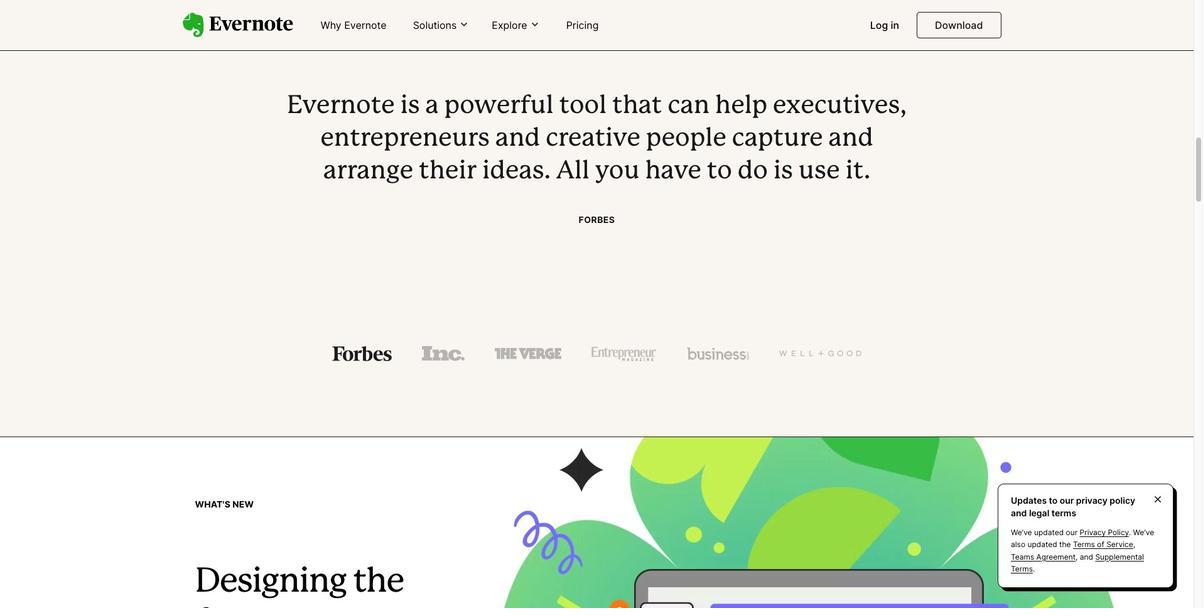 Task type: vqa. For each thing, say whether or not it's contained in the screenshot.
the Remember everything and tackle any project with your notes, tasks, and schedule all in one place.
no



Task type: describe. For each thing, give the bounding box(es) containing it.
evernote inside "link"
[[344, 19, 387, 31]]

tool
[[559, 95, 607, 118]]

you
[[595, 160, 640, 184]]

pricing link
[[559, 14, 606, 38]]

future:
[[195, 607, 302, 608]]

teams agreement link
[[1011, 552, 1076, 561]]

help
[[715, 95, 768, 118]]

the inside . we've also updated the
[[1060, 540, 1071, 549]]

download link
[[917, 12, 1002, 38]]

entrepreneur magazine logo image
[[592, 346, 657, 361]]

explore
[[492, 19, 527, 31]]

terms
[[1052, 507, 1077, 518]]

legal
[[1029, 507, 1050, 518]]

terms of service link
[[1073, 540, 1134, 549]]

capture
[[732, 127, 823, 151]]

log in link
[[863, 14, 907, 38]]

service
[[1107, 540, 1134, 549]]

download
[[935, 19, 983, 31]]

forbes logo image
[[333, 346, 392, 361]]

log in
[[870, 19, 899, 31]]

arrange
[[323, 160, 413, 184]]

updated inside . we've also updated the
[[1028, 540, 1058, 549]]

agreement
[[1037, 552, 1076, 561]]

explore button
[[488, 18, 544, 32]]

what's new
[[195, 499, 254, 510]]

that
[[612, 95, 662, 118]]

executives,
[[773, 95, 907, 118]]

supplemental
[[1096, 552, 1144, 561]]

creative
[[546, 127, 641, 151]]

teams
[[1011, 552, 1035, 561]]

privacy policy link
[[1080, 528, 1129, 537]]

what's
[[195, 499, 230, 510]]

terms inside supplemental terms
[[1011, 564, 1033, 573]]

and up ideas.
[[495, 127, 540, 151]]

terms inside terms of service , teams agreement , and
[[1073, 540, 1095, 549]]

evernote is a powerful tool that can help executives, entrepreneurs and creative people capture and arrange their ideas. all you have to do is use it.
[[287, 95, 907, 184]]

1 horizontal spatial ,
[[1134, 540, 1136, 549]]

business.com logo image
[[687, 346, 750, 361]]

1 vertical spatial is
[[774, 160, 793, 184]]

ideas.
[[482, 160, 551, 184]]

their
[[419, 160, 477, 184]]

our for privacy
[[1066, 528, 1078, 537]]

. for .
[[1033, 564, 1035, 573]]

people
[[646, 127, 727, 151]]

updates
[[1011, 495, 1047, 506]]

supplemental terms
[[1011, 552, 1144, 573]]

and up it.
[[829, 127, 874, 151]]

evernote logo image
[[182, 13, 293, 38]]



Task type: locate. For each thing, give the bounding box(es) containing it.
to left do
[[707, 160, 732, 184]]

the inside designing the future: evernote'
[[353, 566, 404, 598]]

and
[[495, 127, 540, 151], [829, 127, 874, 151], [1011, 507, 1027, 518], [1080, 552, 1094, 561]]

terms down privacy
[[1073, 540, 1095, 549]]

policy
[[1108, 528, 1129, 537]]

1 horizontal spatial .
[[1129, 528, 1131, 537]]

0 vertical spatial updated
[[1034, 528, 1064, 537]]

1 horizontal spatial is
[[774, 160, 793, 184]]

evernote inside evernote is a powerful tool that can help executives, entrepreneurs and creative people capture and arrange their ideas. all you have to do is use it.
[[287, 95, 395, 118]]

terms down teams
[[1011, 564, 1033, 573]]

have
[[645, 160, 702, 184]]

0 horizontal spatial ,
[[1076, 552, 1078, 561]]

1 we've from the left
[[1011, 528, 1032, 537]]

we've up also
[[1011, 528, 1032, 537]]

use
[[799, 160, 840, 184]]

and inside terms of service , teams agreement , and
[[1080, 552, 1094, 561]]

in
[[891, 19, 899, 31]]

1 vertical spatial the
[[353, 566, 404, 598]]

supplemental terms link
[[1011, 552, 1144, 573]]

0 horizontal spatial the
[[353, 566, 404, 598]]

1 vertical spatial to
[[1049, 495, 1058, 506]]

our
[[1060, 495, 1074, 506], [1066, 528, 1078, 537]]

0 horizontal spatial we've
[[1011, 528, 1032, 537]]

and down . we've also updated the
[[1080, 552, 1094, 561]]

blog — new evernote ui 2024 image
[[0, 437, 1194, 608]]

and down updates
[[1011, 507, 1027, 518]]

forbes
[[579, 214, 615, 225]]

updated
[[1034, 528, 1064, 537], [1028, 540, 1058, 549]]

updated up teams agreement link
[[1028, 540, 1058, 549]]

can
[[668, 95, 710, 118]]

1 vertical spatial evernote
[[287, 95, 395, 118]]

we've inside . we've also updated the
[[1133, 528, 1155, 537]]

why
[[321, 19, 342, 31]]

0 horizontal spatial terms
[[1011, 564, 1033, 573]]

0 vertical spatial our
[[1060, 495, 1074, 506]]

why evernote link
[[313, 14, 394, 38]]

designing the future: evernote'
[[195, 566, 476, 608]]

terms of service , teams agreement , and
[[1011, 540, 1136, 561]]

inc logo image
[[422, 346, 465, 361]]

to
[[707, 160, 732, 184], [1049, 495, 1058, 506]]

updated down 'legal'
[[1034, 528, 1064, 537]]

. we've also updated the
[[1011, 528, 1155, 549]]

why evernote
[[321, 19, 387, 31]]

1 horizontal spatial the
[[1060, 540, 1071, 549]]

also
[[1011, 540, 1026, 549]]

0 horizontal spatial is
[[400, 95, 420, 118]]

1 horizontal spatial terms
[[1073, 540, 1095, 549]]

to inside evernote is a powerful tool that can help executives, entrepreneurs and creative people capture and arrange their ideas. all you have to do is use it.
[[707, 160, 732, 184]]

1 vertical spatial ,
[[1076, 552, 1078, 561]]

of
[[1097, 540, 1105, 549]]

0 vertical spatial to
[[707, 160, 732, 184]]

updates to our privacy policy and legal terms
[[1011, 495, 1136, 518]]

1 vertical spatial updated
[[1028, 540, 1058, 549]]

we've
[[1011, 528, 1032, 537], [1133, 528, 1155, 537]]

well + good logo image
[[780, 346, 861, 361]]

0 horizontal spatial .
[[1033, 564, 1035, 573]]

evernote
[[344, 19, 387, 31], [287, 95, 395, 118]]

,
[[1134, 540, 1136, 549], [1076, 552, 1078, 561]]

privacy
[[1080, 528, 1106, 537]]

pricing
[[566, 19, 599, 31]]

. for . we've also updated the
[[1129, 528, 1131, 537]]

0 vertical spatial evernote
[[344, 19, 387, 31]]

a
[[426, 95, 439, 118]]

policy
[[1110, 495, 1136, 506]]

all
[[556, 160, 590, 184]]

is
[[400, 95, 420, 118], [774, 160, 793, 184]]

we've updated our privacy policy
[[1011, 528, 1129, 537]]

is left a
[[400, 95, 420, 118]]

solutions
[[413, 19, 457, 31]]

. down teams agreement link
[[1033, 564, 1035, 573]]

. up service
[[1129, 528, 1131, 537]]

it.
[[846, 160, 871, 184]]

is right do
[[774, 160, 793, 184]]

to inside updates to our privacy policy and legal terms
[[1049, 495, 1058, 506]]

our up terms of service , teams agreement , and
[[1066, 528, 1078, 537]]

1 vertical spatial terms
[[1011, 564, 1033, 573]]

1 vertical spatial our
[[1066, 528, 1078, 537]]

0 horizontal spatial to
[[707, 160, 732, 184]]

0 vertical spatial ,
[[1134, 540, 1136, 549]]

0 vertical spatial terms
[[1073, 540, 1095, 549]]

0 vertical spatial the
[[1060, 540, 1071, 549]]

solutions button
[[409, 18, 473, 32]]

log
[[870, 19, 888, 31]]

the verge logo image
[[495, 346, 562, 361]]

we've right the policy
[[1133, 528, 1155, 537]]

our inside updates to our privacy policy and legal terms
[[1060, 495, 1074, 506]]

our up terms
[[1060, 495, 1074, 506]]

designing
[[195, 566, 347, 598]]

2 we've from the left
[[1133, 528, 1155, 537]]

. inside . we've also updated the
[[1129, 528, 1131, 537]]

to up terms
[[1049, 495, 1058, 506]]

the
[[1060, 540, 1071, 549], [353, 566, 404, 598]]

1 horizontal spatial to
[[1049, 495, 1058, 506]]

do
[[738, 160, 768, 184]]

new
[[233, 499, 254, 510]]

privacy
[[1076, 495, 1108, 506]]

1 vertical spatial .
[[1033, 564, 1035, 573]]

our for privacy
[[1060, 495, 1074, 506]]

1 horizontal spatial we've
[[1133, 528, 1155, 537]]

entrepreneurs
[[320, 127, 490, 151]]

and inside updates to our privacy policy and legal terms
[[1011, 507, 1027, 518]]

, down . we've also updated the
[[1076, 552, 1078, 561]]

terms
[[1073, 540, 1095, 549], [1011, 564, 1033, 573]]

powerful
[[444, 95, 554, 118]]

0 vertical spatial is
[[400, 95, 420, 118]]

.
[[1129, 528, 1131, 537], [1033, 564, 1035, 573]]

, up supplemental at bottom
[[1134, 540, 1136, 549]]

0 vertical spatial .
[[1129, 528, 1131, 537]]



